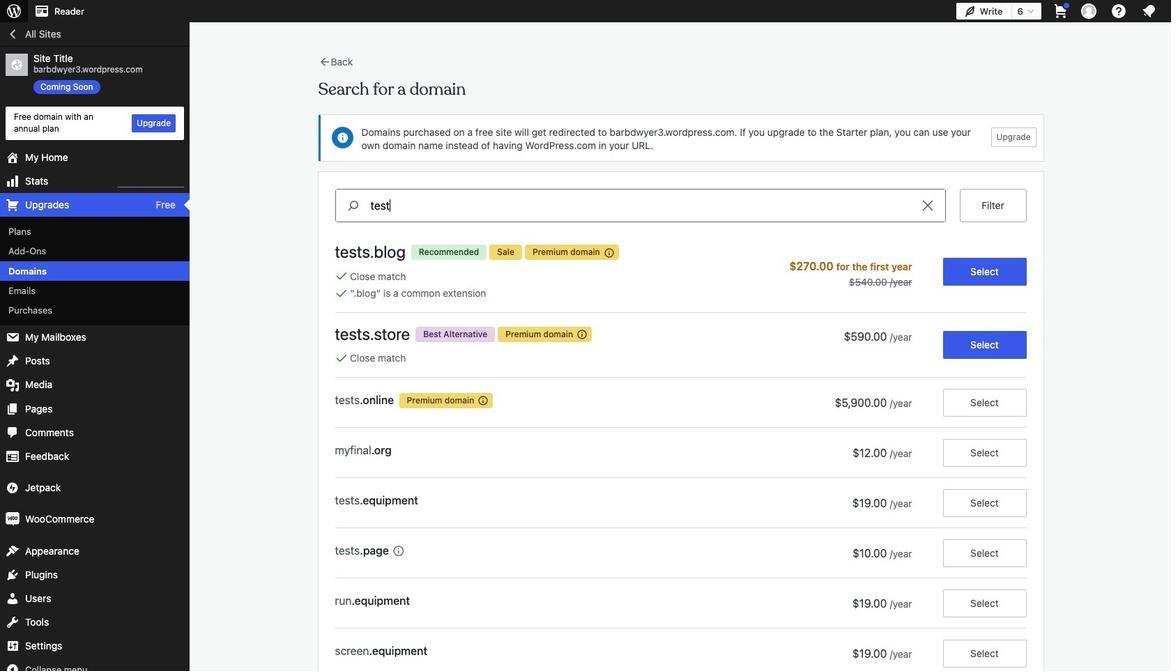 Task type: vqa. For each thing, say whether or not it's contained in the screenshot.
2nd img from the top
yes



Task type: locate. For each thing, give the bounding box(es) containing it.
img image
[[6, 481, 20, 495], [6, 513, 20, 527]]

my shopping cart image
[[1053, 3, 1070, 20]]

1 vertical spatial img image
[[6, 513, 20, 527]]

1 vertical spatial more information image
[[577, 330, 588, 341]]

more information image
[[604, 247, 615, 259], [577, 330, 588, 341], [392, 545, 404, 558]]

help image
[[1111, 3, 1128, 20]]

manage your notifications image
[[1141, 3, 1158, 20]]

open search image
[[336, 197, 371, 214]]

2 horizontal spatial more information image
[[604, 247, 615, 259]]

None search field
[[335, 189, 946, 222]]

2 img image from the top
[[6, 513, 20, 527]]

0 vertical spatial img image
[[6, 481, 20, 495]]

2 vertical spatial more information image
[[392, 545, 404, 558]]

close search image
[[911, 197, 945, 214]]

1 horizontal spatial more information image
[[577, 330, 588, 341]]

0 vertical spatial more information image
[[604, 247, 615, 259]]

my profile image
[[1082, 3, 1097, 19]]



Task type: describe. For each thing, give the bounding box(es) containing it.
1 img image from the top
[[6, 481, 20, 495]]

more information image
[[478, 396, 489, 407]]

manage your sites image
[[6, 3, 22, 20]]

0 horizontal spatial more information image
[[392, 545, 404, 558]]

highest hourly views 0 image
[[118, 178, 184, 188]]

What would you like your domain name to be? search field
[[371, 190, 911, 222]]



